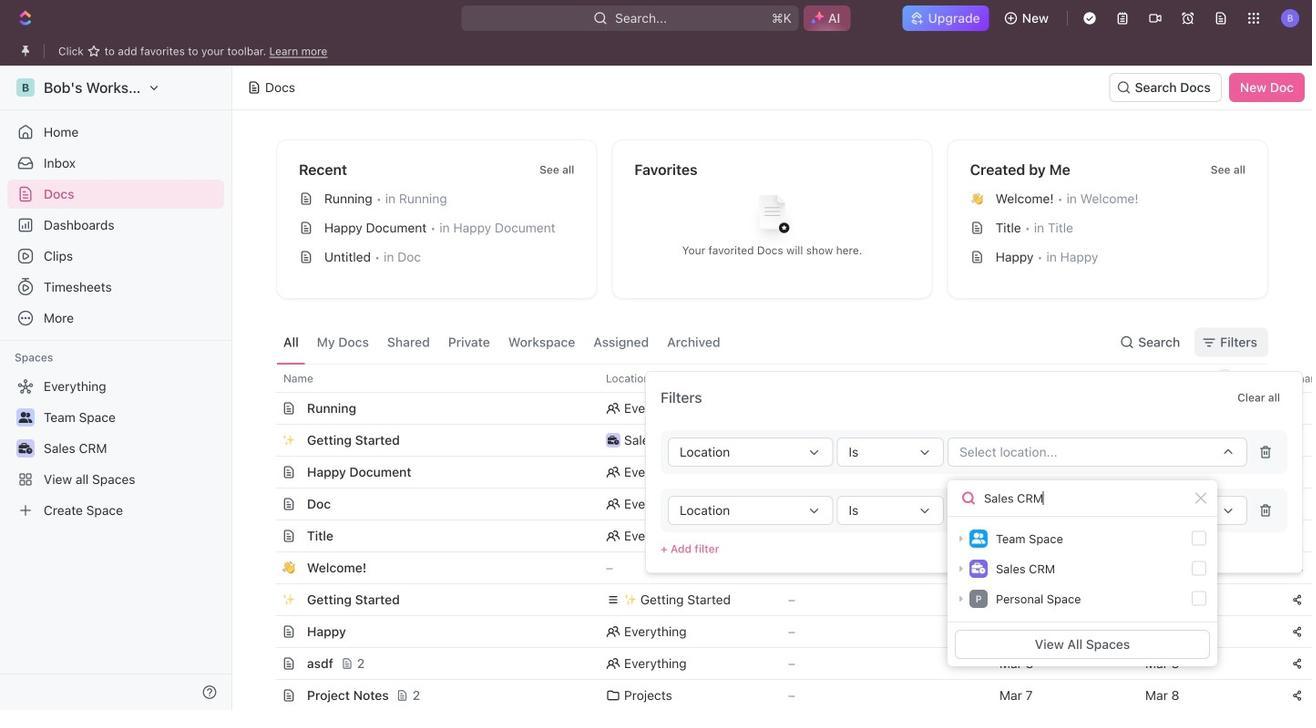 Task type: vqa. For each thing, say whether or not it's contained in the screenshot.
tree inside the the Sidebar Navigation
yes



Task type: locate. For each thing, give the bounding box(es) containing it.
tree
[[7, 372, 224, 525]]

column header
[[256, 364, 276, 393]]

11 row from the top
[[256, 679, 1313, 710]]

sidebar navigation
[[0, 66, 232, 710]]

0 horizontal spatial business time image
[[608, 436, 619, 445]]

1 horizontal spatial business time image
[[972, 563, 986, 574]]

row
[[256, 364, 1313, 393], [256, 392, 1313, 425], [256, 424, 1313, 457], [256, 456, 1313, 489], [256, 488, 1313, 521], [256, 520, 1313, 552], [256, 552, 1313, 584], [256, 583, 1313, 616], [256, 615, 1313, 648], [256, 647, 1313, 680], [256, 679, 1313, 710]]

cell
[[256, 393, 276, 424], [1135, 393, 1281, 424], [256, 425, 276, 456], [256, 457, 276, 488], [256, 489, 276, 520], [1135, 489, 1281, 520], [256, 521, 276, 552], [1135, 521, 1281, 552], [256, 552, 276, 583], [1135, 552, 1281, 583], [256, 584, 276, 615], [1135, 584, 1281, 615], [256, 616, 276, 647], [256, 648, 276, 679], [256, 680, 276, 710]]

tab list
[[276, 321, 728, 364]]

0 vertical spatial business time image
[[608, 436, 619, 445]]

9 row from the top
[[256, 615, 1313, 648]]

tree inside sidebar navigation
[[7, 372, 224, 525]]

3 row from the top
[[256, 424, 1313, 457]]

Search Spaces, Folders, Lists text field
[[948, 480, 1218, 517]]

table
[[256, 364, 1313, 710]]

4 row from the top
[[256, 456, 1313, 489]]

no favorited docs image
[[736, 181, 809, 254]]

business time image
[[608, 436, 619, 445], [972, 563, 986, 574]]

7 row from the top
[[256, 552, 1313, 584]]



Task type: describe. For each thing, give the bounding box(es) containing it.
10 row from the top
[[256, 647, 1313, 680]]

2 row from the top
[[256, 392, 1313, 425]]

6 row from the top
[[256, 520, 1313, 552]]

1 row from the top
[[256, 364, 1313, 393]]

user group image
[[972, 533, 986, 544]]

1 vertical spatial business time image
[[972, 563, 986, 574]]

5 row from the top
[[256, 488, 1313, 521]]

8 row from the top
[[256, 583, 1313, 616]]



